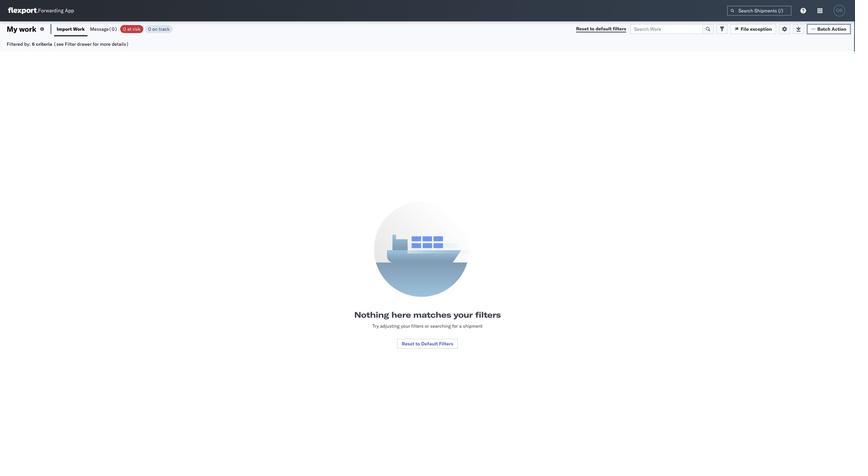 Task type: locate. For each thing, give the bounding box(es) containing it.
your down here
[[401, 323, 410, 329]]

2 horizontal spatial filters
[[613, 26, 626, 32]]

2 vertical spatial filters
[[411, 323, 424, 329]]

1 horizontal spatial your
[[454, 310, 473, 320]]

at
[[127, 26, 131, 32]]

by:
[[24, 41, 31, 47]]

message
[[90, 26, 109, 32]]

for left a
[[452, 323, 458, 329]]

reset for reset to default filters
[[576, 26, 589, 32]]

0 horizontal spatial 0
[[123, 26, 126, 32]]

adjusting
[[380, 323, 400, 329]]

2 0 from the left
[[148, 26, 151, 32]]

file exception
[[741, 26, 772, 32]]

file exception button
[[731, 24, 777, 34], [731, 24, 777, 34]]

filters inside reset to default filters button
[[613, 26, 626, 32]]

0 on track
[[148, 26, 170, 32]]

Search Work text field
[[630, 24, 703, 34]]

0
[[123, 26, 126, 32], [148, 26, 151, 32]]

reset to default filters button
[[397, 339, 458, 349]]

my work
[[7, 24, 36, 34]]

1 horizontal spatial filters
[[475, 310, 501, 320]]

filters left or
[[411, 323, 424, 329]]

0 vertical spatial filters
[[613, 26, 626, 32]]

import work
[[57, 26, 85, 32]]

track
[[159, 26, 170, 32]]

reset
[[576, 26, 589, 32], [402, 341, 415, 347]]

for left more
[[93, 41, 99, 47]]

6
[[32, 41, 35, 47]]

file
[[741, 26, 749, 32]]

1 horizontal spatial reset
[[576, 26, 589, 32]]

os button
[[832, 3, 847, 18]]

0 for on track
[[148, 26, 151, 32]]

or
[[425, 323, 429, 329]]

1 vertical spatial to
[[416, 341, 420, 347]]

1 horizontal spatial to
[[590, 26, 595, 32]]

filter
[[65, 41, 76, 47]]

1 horizontal spatial 0
[[148, 26, 151, 32]]

to for default
[[590, 26, 595, 32]]

matches
[[413, 310, 451, 320]]

0 at risk
[[123, 26, 140, 32]]

your up a
[[454, 310, 473, 320]]

1 horizontal spatial for
[[452, 323, 458, 329]]

1 0 from the left
[[123, 26, 126, 32]]

filters up shipment
[[475, 310, 501, 320]]

0 horizontal spatial reset
[[402, 341, 415, 347]]

on
[[152, 26, 158, 32]]

os
[[836, 8, 843, 13]]

(see
[[53, 41, 64, 47]]

import
[[57, 26, 72, 32]]

forwarding
[[38, 8, 64, 14]]

0 vertical spatial for
[[93, 41, 99, 47]]

0 left at
[[123, 26, 126, 32]]

1 vertical spatial filters
[[475, 310, 501, 320]]

here
[[392, 310, 411, 320]]

forwarding app link
[[8, 7, 74, 14]]

1 vertical spatial reset
[[402, 341, 415, 347]]

work
[[73, 26, 85, 32]]

nothing here matches your filters try adjusting your filters or searching for a shipment
[[354, 310, 501, 329]]

filters right default
[[613, 26, 626, 32]]

your
[[454, 310, 473, 320], [401, 323, 410, 329]]

0 horizontal spatial filters
[[411, 323, 424, 329]]

reset for reset to default filters
[[402, 341, 415, 347]]

0 vertical spatial reset
[[576, 26, 589, 32]]

batch action button
[[807, 24, 851, 34]]

message (0)
[[90, 26, 117, 32]]

default
[[421, 341, 438, 347]]

to
[[590, 26, 595, 32], [416, 341, 420, 347]]

for inside 'nothing here matches your filters try adjusting your filters or searching for a shipment'
[[452, 323, 458, 329]]

0 vertical spatial to
[[590, 26, 595, 32]]

1 vertical spatial your
[[401, 323, 410, 329]]

0 horizontal spatial for
[[93, 41, 99, 47]]

0 horizontal spatial to
[[416, 341, 420, 347]]

1 vertical spatial for
[[452, 323, 458, 329]]

forwarding app
[[38, 8, 74, 14]]

filters
[[613, 26, 626, 32], [475, 310, 501, 320], [411, 323, 424, 329]]

my
[[7, 24, 17, 34]]

work
[[19, 24, 36, 34]]

for
[[93, 41, 99, 47], [452, 323, 458, 329]]

filtered by: 6 criteria (see filter drawer for more details)
[[7, 41, 129, 47]]

0 left 'on' at the top left of page
[[148, 26, 151, 32]]



Task type: describe. For each thing, give the bounding box(es) containing it.
criteria
[[36, 41, 52, 47]]

Search Shipments (/) text field
[[727, 6, 792, 16]]

filtered
[[7, 41, 23, 47]]

shipment
[[463, 323, 483, 329]]

searching
[[430, 323, 451, 329]]

batch action
[[818, 26, 847, 32]]

app
[[65, 8, 74, 14]]

filters
[[439, 341, 453, 347]]

batch
[[818, 26, 831, 32]]

details)
[[112, 41, 129, 47]]

reset to default filters
[[576, 26, 626, 32]]

flexport. image
[[8, 7, 38, 14]]

0 horizontal spatial your
[[401, 323, 410, 329]]

0 for at risk
[[123, 26, 126, 32]]

exception
[[750, 26, 772, 32]]

action
[[832, 26, 847, 32]]

a
[[459, 323, 462, 329]]

drawer
[[77, 41, 92, 47]]

reset to default filters button
[[572, 24, 630, 34]]

more
[[100, 41, 111, 47]]

(0)
[[109, 26, 117, 32]]

to for default
[[416, 341, 420, 347]]

try
[[373, 323, 379, 329]]

risk
[[133, 26, 140, 32]]

nothing
[[354, 310, 389, 320]]

reset to default filters
[[402, 341, 453, 347]]

import work button
[[54, 21, 87, 36]]

default
[[596, 26, 612, 32]]

0 vertical spatial your
[[454, 310, 473, 320]]



Task type: vqa. For each thing, say whether or not it's contained in the screenshot.
leftmost Flexport
no



